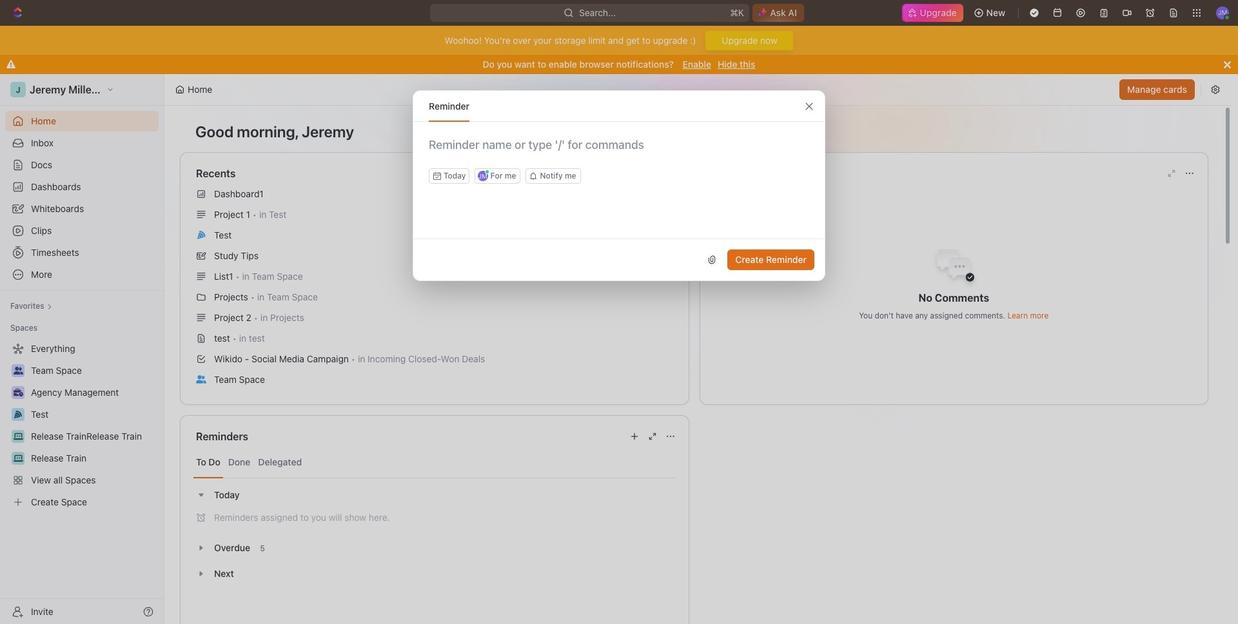 Task type: describe. For each thing, give the bounding box(es) containing it.
pizza slice image
[[197, 231, 205, 239]]

Reminder na﻿me or type '/' for commands text field
[[413, 137, 825, 168]]

user group image
[[196, 375, 206, 384]]

sidebar navigation
[[0, 74, 164, 624]]

tree inside sidebar navigation
[[5, 339, 159, 513]]



Task type: locate. For each thing, give the bounding box(es) containing it.
tab list
[[194, 447, 676, 479]]

dialog
[[413, 90, 826, 281]]

tree
[[5, 339, 159, 513]]



Task type: vqa. For each thing, say whether or not it's contained in the screenshot.
"dialog"
yes



